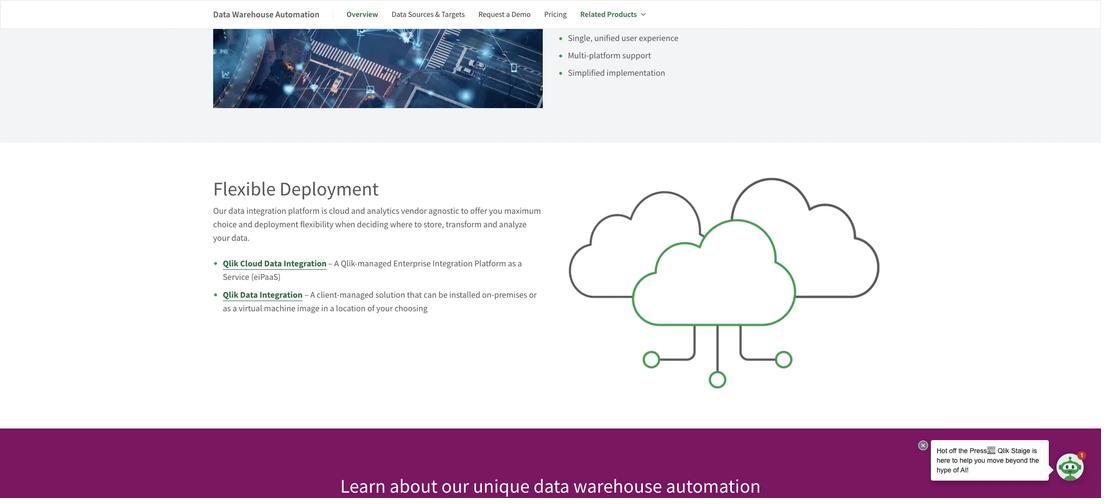 Task type: locate. For each thing, give the bounding box(es) containing it.
qlik data integration
[[223, 290, 303, 301]]

1 vertical spatial managed
[[340, 290, 374, 301]]

0 vertical spatial to
[[461, 206, 469, 217]]

pricing link
[[544, 3, 567, 26]]

qlik up service at the bottom of the page
[[223, 258, 238, 270]]

transform
[[446, 220, 482, 231]]

service
[[223, 272, 249, 283]]

a right in
[[330, 304, 334, 315]]

your down choice
[[213, 233, 230, 244]]

1 qlik from the top
[[223, 258, 238, 270]]

0 vertical spatial your
[[213, 233, 230, 244]]

0 horizontal spatial your
[[213, 233, 230, 244]]

managed up solution
[[358, 259, 392, 270]]

integration up machine
[[260, 290, 303, 301]]

– inside – a qlik-managed enterprise integration platform as a service (eipaas)
[[328, 259, 333, 270]]

enterprise
[[393, 259, 431, 270]]

products
[[607, 9, 637, 19]]

when
[[335, 220, 355, 231]]

managed
[[358, 259, 392, 270], [340, 290, 374, 301]]

warehouse
[[232, 8, 274, 20]]

a inside – a qlik-managed enterprise integration platform as a service (eipaas)
[[518, 259, 522, 270]]

qlik cloud data integration
[[223, 258, 327, 270]]

platform up 'flexibility'
[[288, 206, 320, 217]]

1 horizontal spatial –
[[328, 259, 333, 270]]

managed inside – a qlik-managed enterprise integration platform as a service (eipaas)
[[358, 259, 392, 270]]

0 horizontal spatial a
[[310, 290, 315, 301]]

platform
[[589, 50, 621, 61], [288, 206, 320, 217]]

1 horizontal spatial your
[[376, 304, 393, 315]]

as left virtual
[[223, 304, 231, 315]]

a left the demo
[[506, 10, 510, 19]]

can
[[424, 290, 437, 301]]

qlik
[[223, 258, 238, 270], [223, 290, 238, 301]]

1 vertical spatial qlik
[[223, 290, 238, 301]]

0 vertical spatial as
[[508, 259, 516, 270]]

a
[[506, 10, 510, 19], [518, 259, 522, 270], [233, 304, 237, 315], [330, 304, 334, 315]]

1 vertical spatial to
[[414, 220, 422, 231]]

of
[[367, 304, 375, 315]]

as right platform
[[508, 259, 516, 270]]

as inside – a qlik-managed enterprise integration platform as a service (eipaas)
[[508, 259, 516, 270]]

your
[[213, 233, 230, 244], [376, 304, 393, 315]]

platform down unified
[[589, 50, 621, 61]]

qlik for qlik data integration
[[223, 290, 238, 301]]

store,
[[424, 220, 444, 231]]

flexible
[[213, 177, 276, 202]]

machine
[[264, 304, 295, 315]]

qlik-
[[341, 259, 358, 270]]

data
[[213, 8, 230, 20], [392, 10, 407, 19], [264, 258, 282, 270], [240, 290, 258, 301]]

&
[[435, 10, 440, 19]]

integration up client- at the left of the page
[[284, 258, 327, 270]]

request
[[478, 10, 505, 19]]

1 horizontal spatial platform
[[589, 50, 621, 61]]

0 horizontal spatial as
[[223, 304, 231, 315]]

– a qlik-managed enterprise integration platform as a service (eipaas)
[[223, 259, 522, 283]]

and up data.
[[239, 220, 253, 231]]

– up image
[[304, 290, 309, 301]]

1 vertical spatial a
[[310, 290, 315, 301]]

a right platform
[[518, 259, 522, 270]]

integration inside – a qlik-managed enterprise integration platform as a service (eipaas)
[[433, 259, 473, 270]]

experience
[[639, 33, 679, 44]]

– inside – a client-managed solution that can be installed on-premises or as a virtual machine image in a location of your choosing
[[304, 290, 309, 301]]

to down vendor
[[414, 220, 422, 231]]

1 horizontal spatial and
[[351, 206, 365, 217]]

as
[[508, 259, 516, 270], [223, 304, 231, 315]]

your right of
[[376, 304, 393, 315]]

a
[[334, 259, 339, 270], [310, 290, 315, 301]]

overview link
[[347, 3, 378, 26]]

1 vertical spatial platform
[[288, 206, 320, 217]]

you
[[489, 206, 503, 217]]

and down you
[[483, 220, 497, 231]]

– for qlik data integration
[[304, 290, 309, 301]]

managed inside – a client-managed solution that can be installed on-premises or as a virtual machine image in a location of your choosing
[[340, 290, 374, 301]]

1 vertical spatial your
[[376, 304, 393, 315]]

solution
[[375, 290, 405, 301]]

integration up the be on the left bottom of page
[[433, 259, 473, 270]]

that
[[407, 290, 422, 301]]

0 vertical spatial managed
[[358, 259, 392, 270]]

or
[[529, 290, 537, 301]]

premises
[[494, 290, 527, 301]]

data warehouse automation
[[213, 8, 320, 20]]

a inside – a qlik-managed enterprise integration platform as a service (eipaas)
[[334, 259, 339, 270]]

0 horizontal spatial and
[[239, 220, 253, 231]]

where
[[390, 220, 413, 231]]

integration
[[284, 258, 327, 270], [433, 259, 473, 270], [260, 290, 303, 301]]

automation
[[275, 8, 320, 20]]

0 horizontal spatial to
[[414, 220, 422, 231]]

1 horizontal spatial to
[[461, 206, 469, 217]]

managed for qlik data integration
[[340, 290, 374, 301]]

as inside – a client-managed solution that can be installed on-premises or as a virtual machine image in a location of your choosing
[[223, 304, 231, 315]]

1 vertical spatial –
[[304, 290, 309, 301]]

analyze
[[499, 220, 527, 231]]

single,
[[568, 33, 593, 44]]

deployment
[[280, 177, 379, 202]]

and up when
[[351, 206, 365, 217]]

agnostic
[[429, 206, 459, 217]]

a up image
[[310, 290, 315, 301]]

2 qlik from the top
[[223, 290, 238, 301]]

a for qlik cloud data integration
[[334, 259, 339, 270]]

qlik cloud data integration link
[[223, 258, 327, 270]]

a inside – a client-managed solution that can be installed on-premises or as a virtual machine image in a location of your choosing
[[310, 290, 315, 301]]

to
[[461, 206, 469, 217], [414, 220, 422, 231]]

1 horizontal spatial a
[[334, 259, 339, 270]]

a left qlik-
[[334, 259, 339, 270]]

0 vertical spatial qlik
[[223, 258, 238, 270]]

choosing
[[395, 304, 428, 315]]

1 horizontal spatial as
[[508, 259, 516, 270]]

sources
[[408, 10, 434, 19]]

qlik inside 'link'
[[223, 258, 238, 270]]

0 vertical spatial platform
[[589, 50, 621, 61]]

targets
[[441, 10, 465, 19]]

integration inside qlik data integration link
[[260, 290, 303, 301]]

0 vertical spatial –
[[328, 259, 333, 270]]

1 vertical spatial as
[[223, 304, 231, 315]]

0 horizontal spatial –
[[304, 290, 309, 301]]

and
[[351, 206, 365, 217], [239, 220, 253, 231], [483, 220, 497, 231]]

0 vertical spatial a
[[334, 259, 339, 270]]

qlik down service at the bottom of the page
[[223, 290, 238, 301]]

our data integration platform is cloud and analytics vendor agnostic to offer you maximum choice and deployment flexibility when deciding where to store, transform and analyze your data.
[[213, 206, 541, 244]]

to up transform
[[461, 206, 469, 217]]

(eipaas)
[[251, 272, 281, 283]]

–
[[328, 259, 333, 270], [304, 290, 309, 301]]

managed up location
[[340, 290, 374, 301]]

– left qlik-
[[328, 259, 333, 270]]

0 horizontal spatial platform
[[288, 206, 320, 217]]

data sources & targets link
[[392, 3, 465, 26]]



Task type: describe. For each thing, give the bounding box(es) containing it.
integration inside qlik cloud data integration 'link'
[[284, 258, 327, 270]]

analytics
[[367, 206, 399, 217]]

deployment
[[254, 220, 298, 231]]

qlik data integration link
[[223, 290, 303, 302]]

a for qlik data integration
[[310, 290, 315, 301]]

2 horizontal spatial and
[[483, 220, 497, 231]]

related products
[[580, 9, 637, 19]]

a left virtual
[[233, 304, 237, 315]]

be
[[438, 290, 448, 301]]

managed for qlik cloud data integration
[[358, 259, 392, 270]]

implementation
[[607, 68, 665, 79]]

client-
[[317, 290, 340, 301]]

request a demo
[[478, 10, 531, 19]]

data sources & targets
[[392, 10, 465, 19]]

your inside – a client-managed solution that can be installed on-premises or as a virtual machine image in a location of your choosing
[[376, 304, 393, 315]]

location
[[336, 304, 366, 315]]

cloud
[[329, 206, 349, 217]]

installed
[[449, 290, 480, 301]]

offer
[[470, 206, 487, 217]]

single, unified user experience
[[568, 33, 679, 44]]

data
[[228, 206, 245, 217]]

a inside 'menu bar'
[[506, 10, 510, 19]]

data.
[[231, 233, 250, 244]]

multi-platform support
[[568, 50, 651, 61]]

data up virtual
[[240, 290, 258, 301]]

overview
[[347, 9, 378, 19]]

multi-
[[568, 50, 589, 61]]

demo
[[512, 10, 531, 19]]

maximum
[[504, 206, 541, 217]]

on-
[[482, 290, 494, 301]]

simplified implementation
[[568, 68, 665, 79]]

– a client-managed solution that can be installed on-premises or as a virtual machine image in a location of your choosing
[[223, 290, 537, 315]]

our
[[213, 206, 227, 217]]

vendor
[[401, 206, 427, 217]]

integration
[[246, 206, 286, 217]]

request a demo link
[[478, 3, 531, 26]]

is
[[321, 206, 327, 217]]

cloud
[[240, 258, 263, 270]]

virtual
[[239, 304, 262, 315]]

in
[[321, 304, 328, 315]]

data left warehouse
[[213, 8, 230, 20]]

pricing
[[544, 10, 567, 19]]

support
[[622, 50, 651, 61]]

related products link
[[580, 3, 646, 26]]

data warehouse automation menu bar
[[213, 3, 659, 26]]

related
[[580, 9, 606, 19]]

simplified
[[568, 68, 605, 79]]

– for qlik cloud data integration
[[328, 259, 333, 270]]

flexibility
[[300, 220, 334, 231]]

unified
[[594, 33, 620, 44]]

data up (eipaas)
[[264, 258, 282, 270]]

your inside our data integration platform is cloud and analytics vendor agnostic to offer you maximum choice and deployment flexibility when deciding where to store, transform and analyze your data.
[[213, 233, 230, 244]]

qlik for qlik cloud data integration
[[223, 258, 238, 270]]

deciding
[[357, 220, 388, 231]]

image
[[297, 304, 320, 315]]

user
[[622, 33, 637, 44]]

flexible deployment
[[213, 177, 379, 202]]

platform inside our data integration platform is cloud and analytics vendor agnostic to offer you maximum choice and deployment flexibility when deciding where to store, transform and analyze your data.
[[288, 206, 320, 217]]

platform
[[474, 259, 506, 270]]

data left sources
[[392, 10, 407, 19]]

choice
[[213, 220, 237, 231]]



Task type: vqa. For each thing, say whether or not it's contained in the screenshot.
maximum
yes



